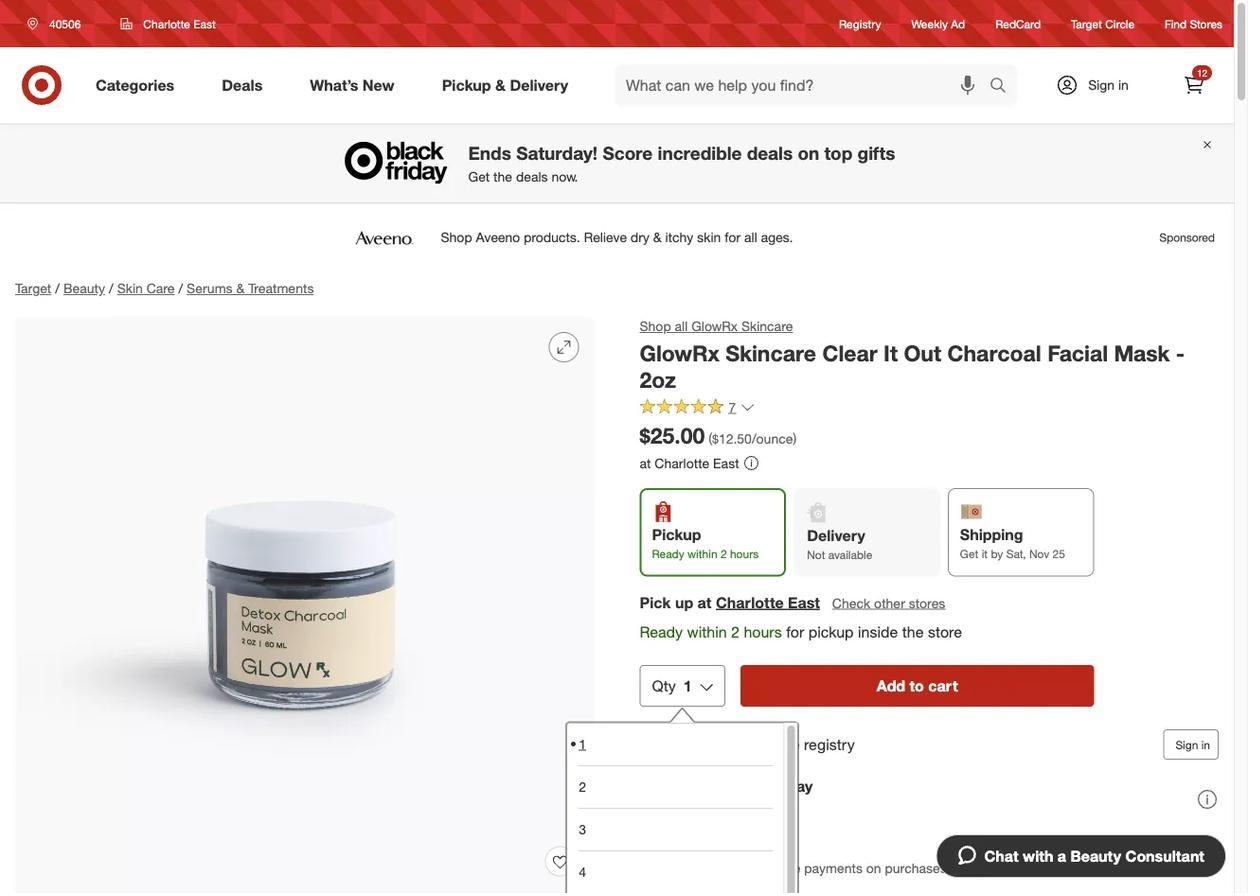 Task type: vqa. For each thing, say whether or not it's contained in the screenshot.


Task type: describe. For each thing, give the bounding box(es) containing it.
hours inside pickup ready within 2 hours
[[730, 548, 759, 562]]

by
[[991, 548, 1003, 562]]

2 inside pickup ready within 2 hours
[[721, 548, 727, 562]]

1 vertical spatial at
[[698, 594, 712, 612]]

$25.00 ( $12.50 /ounce )
[[640, 423, 797, 449]]

purchases
[[885, 861, 947, 877]]

top
[[824, 142, 853, 164]]

4 down "3"
[[578, 865, 586, 881]]

save
[[678, 778, 712, 797]]

gifts
[[858, 142, 895, 164]]

1 horizontal spatial 1
[[684, 677, 692, 696]]

advertisement region
[[0, 215, 1234, 260]]

with
[[678, 800, 704, 817]]

0 vertical spatial sign in
[[1088, 77, 1129, 93]]

beauty link
[[63, 280, 105, 297]]

search button
[[981, 64, 1027, 110]]

3
[[578, 822, 586, 839]]

or
[[727, 736, 741, 755]]

2oz
[[640, 367, 676, 394]]

registry link
[[839, 16, 881, 32]]

1 vertical spatial the
[[902, 623, 924, 641]]

$12.50
[[712, 431, 752, 447]]

charlotte inside dropdown button
[[143, 17, 190, 31]]

12
[[1197, 67, 1207, 79]]

at charlotte east
[[640, 455, 739, 471]]

40506
[[49, 17, 81, 31]]

/ounce
[[752, 431, 793, 447]]

2 link
[[578, 766, 772, 809]]

2 vertical spatial 2
[[578, 780, 586, 796]]

categories link
[[80, 64, 198, 106]]

pickup for ready
[[652, 526, 701, 544]]

interest-
[[728, 861, 778, 877]]

0 vertical spatial beauty
[[63, 280, 105, 297]]

target circle
[[1071, 17, 1135, 31]]

1 / from the left
[[55, 280, 60, 297]]

ends saturday! score incredible deals on top gifts get the deals now.
[[468, 142, 895, 185]]

4 link
[[578, 852, 772, 894]]

on inside ends saturday! score incredible deals on top gifts get the deals now.
[[798, 142, 819, 164]]

pickup
[[808, 623, 854, 641]]

1 vertical spatial east
[[713, 455, 739, 471]]

1 horizontal spatial &
[[495, 76, 506, 94]]

charlotte east button
[[716, 592, 820, 614]]

get inside shipping get it by sat, nov 25
[[960, 548, 979, 562]]

ready within 2 hours for pickup inside the store
[[640, 623, 962, 641]]

0 horizontal spatial 1
[[578, 736, 586, 753]]

up
[[675, 594, 693, 612]]

a
[[1058, 848, 1066, 866]]

1 vertical spatial charlotte
[[655, 455, 709, 471]]

delivery not available
[[807, 527, 872, 563]]

every
[[744, 778, 783, 797]]

registry
[[804, 736, 855, 755]]

sat,
[[1006, 548, 1026, 562]]

score
[[603, 142, 653, 164]]

target circle link
[[1071, 16, 1135, 32]]

2 horizontal spatial east
[[788, 594, 820, 612]]

target link
[[15, 280, 51, 297]]

-
[[1176, 340, 1185, 366]]

create
[[678, 736, 723, 755]]

day
[[787, 778, 813, 797]]

What can we help you find? suggestions appear below search field
[[615, 64, 994, 106]]

$30.00-
[[966, 861, 1010, 877]]

for
[[786, 623, 804, 641]]

pick
[[640, 594, 671, 612]]

1 vertical spatial skincare
[[726, 340, 816, 366]]

0 vertical spatial glowrx
[[691, 318, 738, 335]]

)
[[793, 431, 797, 447]]

(
[[709, 431, 712, 447]]

incredible
[[658, 142, 742, 164]]

of
[[950, 861, 962, 877]]

charlotte east button
[[108, 7, 228, 41]]

2 vertical spatial charlotte
[[716, 594, 784, 612]]

shipping get it by sat, nov 25
[[960, 526, 1065, 562]]

1 vertical spatial within
[[687, 623, 727, 641]]

ends
[[468, 142, 511, 164]]

mask
[[1114, 340, 1170, 366]]

save 5% every day with redcard
[[678, 778, 813, 817]]

check
[[832, 595, 871, 612]]

in inside 'button'
[[1201, 738, 1210, 753]]

find stores
[[1165, 17, 1223, 31]]

cart
[[928, 677, 958, 696]]

add
[[877, 677, 905, 696]]

shop all glowrx skincare glowrx skincare clear it out charcoal facial mask - 2oz
[[640, 318, 1185, 394]]

7 link
[[640, 398, 755, 420]]

0 horizontal spatial sign
[[1088, 77, 1115, 93]]

weekly
[[912, 17, 948, 31]]

manage
[[745, 736, 800, 755]]

0 vertical spatial delivery
[[510, 76, 568, 94]]

what's new
[[310, 76, 395, 94]]

target for target / beauty / skin care / serums & treatments
[[15, 280, 51, 297]]

pickup ready within 2 hours
[[652, 526, 759, 562]]

chat with a beauty consultant
[[984, 848, 1205, 866]]

1 vertical spatial &
[[236, 280, 245, 297]]

1 pay from the top
[[678, 839, 704, 857]]

qty
[[652, 677, 676, 696]]

sign in inside 'button'
[[1176, 738, 1210, 753]]

now.
[[552, 168, 578, 185]]

available
[[828, 548, 872, 563]]

out
[[904, 340, 941, 366]]

redcard link
[[995, 16, 1041, 32]]

on inside pay in 4 pay in 4 interest-free payments on purchases of $30.00-$1,500.00
[[866, 861, 881, 877]]

stores
[[909, 595, 945, 612]]



Task type: locate. For each thing, give the bounding box(es) containing it.
1 horizontal spatial the
[[902, 623, 924, 641]]

sign in link
[[1040, 64, 1158, 106]]

delivery up the "saturday!"
[[510, 76, 568, 94]]

0 horizontal spatial /
[[55, 280, 60, 297]]

0 horizontal spatial delivery
[[510, 76, 568, 94]]

skincare up the 7
[[726, 340, 816, 366]]

2 horizontal spatial /
[[178, 280, 183, 297]]

1 horizontal spatial sign in
[[1176, 738, 1210, 753]]

1 vertical spatial 2
[[731, 623, 740, 641]]

0 vertical spatial at
[[640, 455, 651, 471]]

1 vertical spatial hours
[[744, 623, 782, 641]]

$1,500.00
[[1010, 861, 1069, 877]]

1 horizontal spatial /
[[109, 280, 113, 297]]

skincare right all
[[742, 318, 793, 335]]

get
[[468, 168, 490, 185], [960, 548, 979, 562]]

0 vertical spatial 2
[[721, 548, 727, 562]]

1 vertical spatial pay
[[678, 861, 699, 877]]

40506 button
[[15, 7, 101, 41]]

registry
[[839, 17, 881, 31]]

check other stores
[[832, 595, 945, 612]]

serums
[[187, 280, 233, 297]]

hours
[[730, 548, 759, 562], [744, 623, 782, 641]]

0 vertical spatial hours
[[730, 548, 759, 562]]

0 horizontal spatial beauty
[[63, 280, 105, 297]]

1 vertical spatial ready
[[640, 623, 683, 641]]

pickup
[[442, 76, 491, 94], [652, 526, 701, 544]]

not
[[807, 548, 825, 563]]

deals left top
[[747, 142, 793, 164]]

pickup inside pickup ready within 2 hours
[[652, 526, 701, 544]]

1
[[684, 677, 692, 696], [578, 736, 586, 753]]

0 horizontal spatial the
[[494, 168, 512, 185]]

2 up "3"
[[578, 780, 586, 796]]

pay in 4 pay in 4 interest-free payments on purchases of $30.00-$1,500.00
[[678, 839, 1069, 877]]

2 vertical spatial east
[[788, 594, 820, 612]]

1 vertical spatial get
[[960, 548, 979, 562]]

3 link
[[578, 809, 772, 852]]

east down $12.50
[[713, 455, 739, 471]]

2 horizontal spatial charlotte
[[716, 594, 784, 612]]

1 vertical spatial delivery
[[807, 527, 865, 545]]

deals
[[747, 142, 793, 164], [516, 168, 548, 185]]

0 vertical spatial sign
[[1088, 77, 1115, 93]]

0 horizontal spatial charlotte
[[143, 17, 190, 31]]

target for target circle
[[1071, 17, 1102, 31]]

1 vertical spatial pickup
[[652, 526, 701, 544]]

1 horizontal spatial get
[[960, 548, 979, 562]]

0 vertical spatial deals
[[747, 142, 793, 164]]

pay down "with"
[[678, 839, 704, 857]]

1 vertical spatial beauty
[[1071, 848, 1121, 866]]

pickup for &
[[442, 76, 491, 94]]

0 vertical spatial east
[[193, 17, 216, 31]]

hours down charlotte east button
[[744, 623, 782, 641]]

1 horizontal spatial charlotte
[[655, 455, 709, 471]]

pick up at charlotte east
[[640, 594, 820, 612]]

2 down pick up at charlotte east
[[731, 623, 740, 641]]

4 up interest-
[[725, 839, 734, 857]]

2 horizontal spatial 2
[[731, 623, 740, 641]]

1 right qty
[[684, 677, 692, 696]]

nov
[[1029, 548, 1050, 562]]

0 vertical spatial get
[[468, 168, 490, 185]]

chat
[[984, 848, 1019, 866]]

pay down 3 link
[[678, 861, 699, 877]]

pickup & delivery
[[442, 76, 568, 94]]

3 / from the left
[[178, 280, 183, 297]]

get down ends
[[468, 168, 490, 185]]

1 horizontal spatial east
[[713, 455, 739, 471]]

0 vertical spatial pickup
[[442, 76, 491, 94]]

the left store
[[902, 623, 924, 641]]

glowrx skincare clear it out charcoal facial mask - 2oz, 1 of 4 image
[[15, 317, 594, 894]]

redcard right ad
[[995, 17, 1041, 31]]

all
[[675, 318, 688, 335]]

delivery
[[510, 76, 568, 94], [807, 527, 865, 545]]

12 link
[[1173, 64, 1215, 106]]

1 link
[[578, 724, 772, 766]]

0 horizontal spatial redcard
[[708, 800, 761, 817]]

new
[[363, 76, 395, 94]]

east up ready within 2 hours for pickup inside the store
[[788, 594, 820, 612]]

0 horizontal spatial sign in
[[1088, 77, 1129, 93]]

find stores link
[[1165, 16, 1223, 32]]

payments
[[804, 861, 863, 877]]

east up the deals link
[[193, 17, 216, 31]]

0 vertical spatial &
[[495, 76, 506, 94]]

redcard down 5%
[[708, 800, 761, 817]]

add to cart
[[877, 677, 958, 696]]

0 horizontal spatial target
[[15, 280, 51, 297]]

facial
[[1048, 340, 1108, 366]]

check other stores button
[[831, 593, 946, 614]]

0 horizontal spatial &
[[236, 280, 245, 297]]

4 left interest-
[[717, 861, 725, 877]]

beauty
[[63, 280, 105, 297], [1071, 848, 1121, 866]]

redcard
[[995, 17, 1041, 31], [708, 800, 761, 817]]

skincare
[[742, 318, 793, 335], [726, 340, 816, 366]]

other
[[874, 595, 905, 612]]

sign in button
[[1163, 730, 1219, 761]]

1 vertical spatial target
[[15, 280, 51, 297]]

pickup & delivery link
[[426, 64, 592, 106]]

hours up pick up at charlotte east
[[730, 548, 759, 562]]

get inside ends saturday! score incredible deals on top gifts get the deals now.
[[468, 168, 490, 185]]

ready up pick
[[652, 548, 684, 562]]

shipping
[[960, 526, 1023, 544]]

saturday!
[[516, 142, 598, 164]]

1 horizontal spatial redcard
[[995, 17, 1041, 31]]

glowrx right all
[[691, 318, 738, 335]]

0 horizontal spatial get
[[468, 168, 490, 185]]

pay
[[678, 839, 704, 857], [678, 861, 699, 877]]

0 vertical spatial charlotte
[[143, 17, 190, 31]]

on left top
[[798, 142, 819, 164]]

sign inside 'button'
[[1176, 738, 1198, 753]]

target left circle in the top right of the page
[[1071, 17, 1102, 31]]

inside
[[858, 623, 898, 641]]

at right up
[[698, 594, 712, 612]]

ready down pick
[[640, 623, 683, 641]]

stores
[[1190, 17, 1223, 31]]

1 up "3"
[[578, 736, 586, 753]]

treatments
[[248, 280, 314, 297]]

1 horizontal spatial delivery
[[807, 527, 865, 545]]

skin
[[117, 280, 143, 297]]

0 vertical spatial ready
[[652, 548, 684, 562]]

ready inside pickup ready within 2 hours
[[652, 548, 684, 562]]

0 vertical spatial 1
[[684, 677, 692, 696]]

1 vertical spatial sign
[[1176, 738, 1198, 753]]

0 horizontal spatial east
[[193, 17, 216, 31]]

pickup up up
[[652, 526, 701, 544]]

pickup up ends
[[442, 76, 491, 94]]

create or manage registry
[[678, 736, 855, 755]]

within down up
[[687, 623, 727, 641]]

within
[[688, 548, 717, 562], [687, 623, 727, 641]]

1 vertical spatial deals
[[516, 168, 548, 185]]

chat with a beauty consultant button
[[936, 835, 1226, 879]]

0 vertical spatial skincare
[[742, 318, 793, 335]]

within inside pickup ready within 2 hours
[[688, 548, 717, 562]]

within up up
[[688, 548, 717, 562]]

1 horizontal spatial beauty
[[1071, 848, 1121, 866]]

charlotte down $25.00
[[655, 455, 709, 471]]

0 horizontal spatial deals
[[516, 168, 548, 185]]

beauty inside 'button'
[[1071, 848, 1121, 866]]

on right the payments
[[866, 861, 881, 877]]

charlotte up categories link
[[143, 17, 190, 31]]

get left it
[[960, 548, 979, 562]]

/ right target link
[[55, 280, 60, 297]]

0 horizontal spatial pickup
[[442, 76, 491, 94]]

1 vertical spatial glowrx
[[640, 340, 720, 366]]

0 vertical spatial pay
[[678, 839, 704, 857]]

0 vertical spatial within
[[688, 548, 717, 562]]

target
[[1071, 17, 1102, 31], [15, 280, 51, 297]]

1 vertical spatial sign in
[[1176, 738, 1210, 753]]

beauty left skin at the left top of the page
[[63, 280, 105, 297]]

categories
[[96, 76, 174, 94]]

ad
[[951, 17, 965, 31]]

skin care link
[[117, 280, 175, 297]]

2 pay from the top
[[678, 861, 699, 877]]

shop
[[640, 318, 671, 335]]

1 horizontal spatial pickup
[[652, 526, 701, 544]]

care
[[147, 280, 175, 297]]

0 horizontal spatial on
[[798, 142, 819, 164]]

2 / from the left
[[109, 280, 113, 297]]

2 up pick up at charlotte east
[[721, 548, 727, 562]]

to
[[910, 677, 924, 696]]

east
[[193, 17, 216, 31], [713, 455, 739, 471], [788, 594, 820, 612]]

& up ends
[[495, 76, 506, 94]]

search
[[981, 78, 1027, 96]]

what's
[[310, 76, 358, 94]]

target inside target circle link
[[1071, 17, 1102, 31]]

glowrx down all
[[640, 340, 720, 366]]

delivery up the available
[[807, 527, 865, 545]]

serums & treatments link
[[187, 280, 314, 297]]

0 vertical spatial target
[[1071, 17, 1102, 31]]

in
[[1118, 77, 1129, 93], [1201, 738, 1210, 753], [708, 839, 721, 857], [703, 861, 713, 877]]

1 vertical spatial on
[[866, 861, 881, 877]]

redcard inside save 5% every day with redcard
[[708, 800, 761, 817]]

1 horizontal spatial target
[[1071, 17, 1102, 31]]

1 horizontal spatial 2
[[721, 548, 727, 562]]

weekly ad
[[912, 17, 965, 31]]

1 2 3 4
[[578, 736, 586, 881]]

beauty right a
[[1071, 848, 1121, 866]]

weekly ad link
[[912, 16, 965, 32]]

circle
[[1105, 17, 1135, 31]]

/ left skin at the left top of the page
[[109, 280, 113, 297]]

find
[[1165, 17, 1187, 31]]

charlotte east
[[143, 17, 216, 31]]

0 horizontal spatial at
[[640, 455, 651, 471]]

consultant
[[1126, 848, 1205, 866]]

ready
[[652, 548, 684, 562], [640, 623, 683, 641]]

east inside dropdown button
[[193, 17, 216, 31]]

deals left "now."
[[516, 168, 548, 185]]

0 vertical spatial the
[[494, 168, 512, 185]]

the down ends
[[494, 168, 512, 185]]

0 vertical spatial on
[[798, 142, 819, 164]]

1 vertical spatial 1
[[578, 736, 586, 753]]

0 vertical spatial redcard
[[995, 17, 1041, 31]]

& right serums
[[236, 280, 245, 297]]

it
[[884, 340, 898, 366]]

1 horizontal spatial sign
[[1176, 738, 1198, 753]]

the inside ends saturday! score incredible deals on top gifts get the deals now.
[[494, 168, 512, 185]]

at down $25.00
[[640, 455, 651, 471]]

/ right care
[[178, 280, 183, 297]]

charlotte up ready within 2 hours for pickup inside the store
[[716, 594, 784, 612]]

1 vertical spatial redcard
[[708, 800, 761, 817]]

target left beauty link
[[15, 280, 51, 297]]

$25.00
[[640, 423, 705, 449]]

delivery inside delivery not available
[[807, 527, 865, 545]]

free
[[778, 861, 801, 877]]

0 horizontal spatial 2
[[578, 780, 586, 796]]

1 horizontal spatial on
[[866, 861, 881, 877]]

25
[[1053, 548, 1065, 562]]

1 horizontal spatial at
[[698, 594, 712, 612]]

1 horizontal spatial deals
[[747, 142, 793, 164]]



